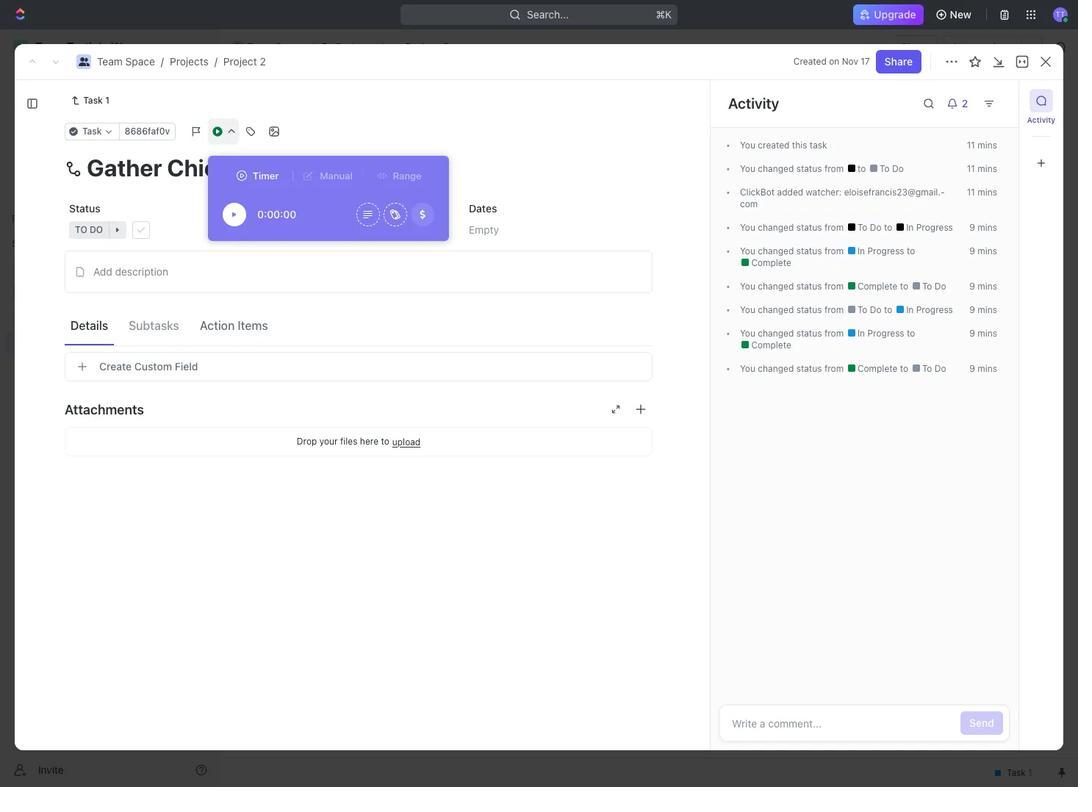 Task type: describe. For each thing, give the bounding box(es) containing it.
subtasks
[[129, 319, 179, 332]]

hide
[[763, 172, 783, 183]]

6 mins from the top
[[978, 281, 998, 292]]

2 inside project 2 link
[[443, 40, 449, 53]]

3 9 mins from the top
[[970, 281, 998, 292]]

add inside button
[[93, 265, 112, 278]]

added
[[778, 187, 804, 198]]

drop your files here to upload
[[297, 436, 421, 447]]

0 horizontal spatial add task button
[[377, 204, 440, 222]]

3 9 from the top
[[970, 281, 976, 292]]

1 horizontal spatial team space
[[247, 40, 305, 53]]

11 mins for changed status from
[[968, 163, 998, 174]]

4 changed from the top
[[758, 281, 794, 292]]

list link
[[327, 132, 348, 153]]

task 2
[[296, 281, 328, 294]]

activity inside task sidebar navigation tab list
[[1028, 115, 1056, 124]]

5 changed from the top
[[758, 304, 794, 315]]

timer
[[253, 169, 279, 181]]

6 status from the top
[[797, 328, 822, 339]]

spaces
[[12, 238, 43, 249]]

8 mins from the top
[[978, 328, 998, 339]]

0:00:00
[[257, 208, 297, 221]]

8686faf0v
[[125, 126, 170, 137]]

7 mins from the top
[[978, 304, 998, 315]]

4 status from the top
[[797, 281, 822, 292]]

1 vertical spatial share
[[885, 55, 913, 68]]

manual
[[320, 169, 353, 181]]

6 9 mins from the top
[[970, 363, 998, 374]]

dashboards
[[35, 151, 92, 164]]

9 mins from the top
[[978, 363, 998, 374]]

project 2
[[406, 40, 449, 53]]

Edit task name text field
[[65, 154, 653, 182]]

team space / projects / project 2
[[97, 55, 266, 68]]

task sidebar content section
[[710, 80, 1019, 751]]

details
[[71, 319, 108, 332]]

task left task sidebar navigation tab list
[[995, 94, 1017, 107]]

table link
[[443, 132, 472, 153]]

attachments
[[65, 402, 144, 417]]

inbox
[[35, 101, 61, 114]]

11 mins for added watcher:
[[968, 187, 998, 198]]

on
[[830, 56, 840, 67]]

⌘k
[[656, 8, 672, 21]]

5 changed status from from the top
[[756, 304, 847, 315]]

2 you from the top
[[740, 163, 756, 174]]

subtasks button
[[123, 312, 185, 339]]

1 horizontal spatial add task
[[972, 94, 1017, 107]]

2 from from the top
[[825, 222, 844, 233]]

favorites
[[12, 213, 51, 224]]

upload
[[392, 436, 421, 447]]

upload button
[[392, 436, 421, 447]]

1 vertical spatial add
[[395, 207, 412, 218]]

hide button
[[757, 169, 789, 187]]

1 you from the top
[[740, 140, 756, 151]]

details button
[[65, 312, 114, 339]]

17
[[861, 56, 870, 67]]

0 vertical spatial user group image
[[234, 43, 243, 51]]

list
[[330, 136, 348, 148]]

2 changed from the top
[[758, 222, 794, 233]]

0 horizontal spatial add task
[[395, 207, 434, 218]]

dates
[[469, 202, 497, 215]]

6 changed from the top
[[758, 328, 794, 339]]

automations button
[[945, 36, 1021, 58]]

team space link inside sidebar navigation
[[35, 281, 210, 304]]

Search tasks... text field
[[896, 167, 1043, 189]]

1 vertical spatial team
[[97, 55, 123, 68]]

add description
[[93, 265, 168, 278]]

5 from from the top
[[825, 304, 844, 315]]

5 9 mins from the top
[[970, 328, 998, 339]]

create custom field
[[99, 360, 198, 373]]

1 mins from the top
[[978, 140, 998, 151]]

1 horizontal spatial project
[[406, 40, 440, 53]]

assigned to
[[269, 202, 327, 215]]

search...
[[527, 8, 569, 21]]

clickbot
[[740, 187, 775, 198]]

3 changed from the top
[[758, 246, 794, 257]]

custom
[[134, 360, 172, 373]]

calendar link
[[372, 132, 419, 153]]

projects link inside tree
[[44, 306, 172, 329]]

table
[[446, 136, 472, 148]]

create custom field button
[[65, 352, 653, 382]]

7 changed from the top
[[758, 363, 794, 374]]

upgrade link
[[854, 4, 924, 25]]

you created this task
[[740, 140, 828, 151]]

share button down upgrade
[[893, 35, 939, 59]]

1 horizontal spatial projects
[[170, 55, 209, 68]]

this
[[793, 140, 808, 151]]

drop
[[297, 436, 317, 447]]

7 status from the top
[[797, 363, 822, 374]]

2 9 mins from the top
[[970, 246, 998, 257]]

tree inside sidebar navigation
[[6, 256, 213, 454]]

task 1 link
[[65, 92, 115, 110]]

to inside drop your files here to upload
[[381, 436, 390, 447]]

1 horizontal spatial project 2 link
[[387, 38, 453, 56]]

0 vertical spatial share
[[902, 40, 930, 53]]

inbox link
[[6, 96, 213, 120]]

1 from from the top
[[825, 163, 844, 174]]

items
[[238, 319, 268, 332]]

5 9 from the top
[[970, 328, 976, 339]]

11 for added watcher:
[[968, 187, 976, 198]]

created
[[794, 56, 827, 67]]

your
[[320, 436, 338, 447]]

4 from from the top
[[825, 281, 844, 292]]

calendar
[[375, 136, 419, 148]]



Task type: vqa. For each thing, say whether or not it's contained in the screenshot.
the in
yes



Task type: locate. For each thing, give the bounding box(es) containing it.
1 9 mins from the top
[[970, 222, 998, 233]]

2 vertical spatial 11
[[968, 187, 976, 198]]

0 vertical spatial team space
[[247, 40, 305, 53]]

send button
[[961, 712, 1004, 735]]

2 9 from the top
[[970, 246, 976, 257]]

1 vertical spatial add task
[[395, 207, 434, 218]]

project 2 link
[[387, 38, 453, 56], [223, 55, 266, 68]]

share right 17
[[885, 55, 913, 68]]

progress
[[284, 207, 332, 218], [917, 222, 954, 233], [868, 246, 905, 257], [917, 304, 954, 315], [868, 328, 905, 339]]

to do
[[878, 163, 904, 174], [856, 222, 885, 233], [920, 281, 947, 292], [856, 304, 885, 315], [273, 348, 301, 359], [920, 363, 947, 374]]

1 horizontal spatial activity
[[1028, 115, 1056, 124]]

0 horizontal spatial team space
[[35, 286, 93, 299]]

0 vertical spatial projects
[[336, 40, 375, 53]]

4 changed status from from the top
[[756, 281, 847, 292]]

status
[[797, 163, 822, 174], [797, 222, 822, 233], [797, 246, 822, 257], [797, 281, 822, 292], [797, 304, 822, 315], [797, 328, 822, 339], [797, 363, 822, 374]]

board
[[274, 136, 303, 148]]

added watcher:
[[775, 187, 845, 198]]

0 horizontal spatial 1
[[105, 95, 110, 106]]

6 from from the top
[[825, 328, 844, 339]]

task left 1 button
[[296, 281, 319, 294]]

here
[[360, 436, 379, 447]]

add description button
[[70, 260, 648, 284]]

1 vertical spatial 11 mins
[[968, 163, 998, 174]]

in
[[273, 207, 282, 218], [907, 222, 914, 233], [858, 246, 866, 257], [907, 304, 914, 315], [858, 328, 866, 339]]

team inside tree
[[35, 286, 61, 299]]

5 you from the top
[[740, 281, 756, 292]]

user group image
[[234, 43, 243, 51], [78, 57, 89, 66]]

eloisefrancis23@gmail. com
[[740, 187, 945, 210]]

add task
[[972, 94, 1017, 107], [395, 207, 434, 218]]

action items button
[[194, 312, 274, 339]]

0 vertical spatial 11 mins
[[968, 140, 998, 151]]

1 status from the top
[[797, 163, 822, 174]]

5 mins from the top
[[978, 246, 998, 257]]

0 vertical spatial add task
[[972, 94, 1017, 107]]

projects inside "link"
[[44, 311, 83, 324]]

task 1
[[83, 95, 110, 106]]

user group image up home link
[[78, 57, 89, 66]]

6 9 from the top
[[970, 363, 976, 374]]

tree containing team space
[[6, 256, 213, 454]]

1 vertical spatial 11
[[968, 163, 976, 174]]

0 horizontal spatial projects
[[44, 311, 83, 324]]

space inside tree
[[64, 286, 93, 299]]

3 you from the top
[[740, 222, 756, 233]]

attachments button
[[65, 392, 653, 427]]

2 horizontal spatial team
[[247, 40, 273, 53]]

assigned
[[269, 202, 314, 215]]

projects
[[336, 40, 375, 53], [170, 55, 209, 68], [44, 311, 83, 324]]

add task button up customize at the top right of the page
[[964, 89, 1026, 113]]

favorites button
[[6, 210, 56, 228]]

/
[[312, 40, 315, 53], [381, 40, 384, 53], [161, 55, 164, 68], [215, 55, 218, 68]]

1 horizontal spatial 1
[[345, 282, 349, 293]]

do
[[893, 163, 904, 174], [870, 222, 882, 233], [935, 281, 947, 292], [870, 304, 882, 315], [287, 348, 301, 359], [935, 363, 947, 374]]

0 horizontal spatial project
[[223, 55, 257, 68]]

customize
[[954, 136, 1005, 148]]

0 vertical spatial add task button
[[964, 89, 1026, 113]]

created
[[758, 140, 790, 151]]

activity
[[729, 95, 780, 112], [1028, 115, 1056, 124]]

task right inbox
[[83, 95, 103, 106]]

2 status from the top
[[797, 222, 822, 233]]

team
[[247, 40, 273, 53], [97, 55, 123, 68], [35, 286, 61, 299]]

new button
[[930, 3, 981, 26]]

team space link
[[229, 38, 309, 56], [97, 55, 155, 68], [35, 281, 210, 304]]

2 horizontal spatial projects
[[336, 40, 375, 53]]

1 vertical spatial projects
[[170, 55, 209, 68]]

add
[[972, 94, 992, 107], [395, 207, 412, 218], [93, 265, 112, 278]]

to
[[858, 163, 869, 174], [880, 163, 890, 174], [317, 202, 327, 215], [858, 222, 868, 233], [885, 222, 895, 233], [907, 246, 916, 257], [901, 281, 911, 292], [923, 281, 933, 292], [858, 304, 868, 315], [885, 304, 895, 315], [907, 328, 916, 339], [273, 348, 285, 359], [901, 363, 911, 374], [923, 363, 933, 374], [381, 436, 390, 447]]

add task down range
[[395, 207, 434, 218]]

add left description
[[93, 265, 112, 278]]

tree
[[6, 256, 213, 454]]

team space inside tree
[[35, 286, 93, 299]]

send
[[970, 717, 995, 729]]

share button right 17
[[876, 50, 922, 74]]

2 vertical spatial projects
[[44, 311, 83, 324]]

6 you from the top
[[740, 304, 756, 315]]

9
[[970, 222, 976, 233], [970, 246, 976, 257], [970, 281, 976, 292], [970, 304, 976, 315], [970, 328, 976, 339], [970, 363, 976, 374]]

0 vertical spatial add
[[972, 94, 992, 107]]

share down upgrade
[[902, 40, 930, 53]]

11 for changed status from
[[968, 163, 976, 174]]

2 11 from the top
[[968, 163, 976, 174]]

4 you from the top
[[740, 246, 756, 257]]

0 horizontal spatial activity
[[729, 95, 780, 112]]

4 9 mins from the top
[[970, 304, 998, 315]]

9 mins
[[970, 222, 998, 233], [970, 246, 998, 257], [970, 281, 998, 292], [970, 304, 998, 315], [970, 328, 998, 339], [970, 363, 998, 374]]

home link
[[6, 71, 213, 95]]

changed status from
[[756, 163, 847, 174], [756, 222, 847, 233], [756, 246, 847, 257], [756, 281, 847, 292], [756, 304, 847, 315], [756, 328, 847, 339], [756, 363, 847, 374]]

nov
[[842, 56, 859, 67]]

1 11 mins from the top
[[968, 140, 998, 151]]

projects link
[[318, 38, 378, 56], [170, 55, 209, 68], [44, 306, 172, 329]]

3 mins from the top
[[978, 187, 998, 198]]

sidebar navigation
[[0, 29, 220, 788]]

7 from from the top
[[825, 363, 844, 374]]

2 horizontal spatial add
[[972, 94, 992, 107]]

action
[[200, 319, 235, 332]]

5 status from the top
[[797, 304, 822, 315]]

range
[[393, 169, 422, 181]]

task
[[810, 140, 828, 151]]

add task up customize at the top right of the page
[[972, 94, 1017, 107]]

0 horizontal spatial project 2 link
[[223, 55, 266, 68]]

0 vertical spatial space
[[275, 40, 305, 53]]

7 you from the top
[[740, 328, 756, 339]]

2 mins from the top
[[978, 163, 998, 174]]

11 mins
[[968, 140, 998, 151], [968, 163, 998, 174], [968, 187, 998, 198]]

eloisefrancis23@gmail.
[[845, 187, 945, 198]]

1 vertical spatial project
[[223, 55, 257, 68]]

add up customize at the top right of the page
[[972, 94, 992, 107]]

automations
[[953, 40, 1014, 53]]

created on nov 17
[[794, 56, 870, 67]]

0 vertical spatial 1
[[105, 95, 110, 106]]

3 11 from the top
[[968, 187, 976, 198]]

home
[[35, 76, 63, 89]]

6 changed status from from the top
[[756, 328, 847, 339]]

you
[[740, 140, 756, 151], [740, 163, 756, 174], [740, 222, 756, 233], [740, 246, 756, 257], [740, 281, 756, 292], [740, 304, 756, 315], [740, 328, 756, 339], [740, 363, 756, 374]]

share
[[902, 40, 930, 53], [885, 55, 913, 68]]

field
[[175, 360, 198, 373]]

1 vertical spatial space
[[125, 55, 155, 68]]

1 inside 1 button
[[345, 282, 349, 293]]

1 changed status from from the top
[[756, 163, 847, 174]]

2 vertical spatial team
[[35, 286, 61, 299]]

2 vertical spatial space
[[64, 286, 93, 299]]

0 horizontal spatial user group image
[[78, 57, 89, 66]]

action items
[[200, 319, 268, 332]]

1 horizontal spatial add task button
[[964, 89, 1026, 113]]

0 horizontal spatial team
[[35, 286, 61, 299]]

0 vertical spatial activity
[[729, 95, 780, 112]]

task sidebar navigation tab list
[[1026, 89, 1058, 175]]

changed
[[758, 163, 794, 174], [758, 222, 794, 233], [758, 246, 794, 257], [758, 281, 794, 292], [758, 304, 794, 315], [758, 328, 794, 339], [758, 363, 794, 374]]

0 horizontal spatial space
[[64, 286, 93, 299]]

3 from from the top
[[825, 246, 844, 257]]

2 vertical spatial add
[[93, 265, 112, 278]]

status
[[69, 202, 101, 215]]

3 status from the top
[[797, 246, 822, 257]]

files
[[340, 436, 358, 447]]

task down range
[[414, 207, 434, 218]]

1 11 from the top
[[968, 140, 976, 151]]

0 vertical spatial team
[[247, 40, 273, 53]]

1 vertical spatial add task button
[[377, 204, 440, 222]]

activity inside task sidebar content section
[[729, 95, 780, 112]]

add task button
[[964, 89, 1026, 113], [377, 204, 440, 222]]

0 vertical spatial project
[[406, 40, 440, 53]]

11
[[968, 140, 976, 151], [968, 163, 976, 174], [968, 187, 976, 198]]

1 changed from the top
[[758, 163, 794, 174]]

1 button
[[331, 280, 351, 295]]

1 horizontal spatial add
[[395, 207, 412, 218]]

project
[[406, 40, 440, 53], [223, 55, 257, 68]]

8686faf0v button
[[119, 123, 176, 140]]

1 horizontal spatial space
[[125, 55, 155, 68]]

1 inside task 1 link
[[105, 95, 110, 106]]

mins
[[978, 140, 998, 151], [978, 163, 998, 174], [978, 187, 998, 198], [978, 222, 998, 233], [978, 246, 998, 257], [978, 281, 998, 292], [978, 304, 998, 315], [978, 328, 998, 339], [978, 363, 998, 374]]

1 horizontal spatial team
[[97, 55, 123, 68]]

3 11 mins from the top
[[968, 187, 998, 198]]

1 vertical spatial team space
[[35, 286, 93, 299]]

add task button down range
[[377, 204, 440, 222]]

2 11 mins from the top
[[968, 163, 998, 174]]

from
[[825, 163, 844, 174], [825, 222, 844, 233], [825, 246, 844, 257], [825, 281, 844, 292], [825, 304, 844, 315], [825, 328, 844, 339], [825, 363, 844, 374]]

user group image up team space / projects / project 2
[[234, 43, 243, 51]]

2 horizontal spatial space
[[275, 40, 305, 53]]

2 vertical spatial 11 mins
[[968, 187, 998, 198]]

watcher:
[[806, 187, 842, 198]]

dashboards link
[[6, 146, 213, 170]]

1 vertical spatial user group image
[[78, 57, 89, 66]]

2 changed status from from the top
[[756, 222, 847, 233]]

board link
[[271, 132, 303, 153]]

2
[[443, 40, 449, 53], [260, 55, 266, 68], [349, 207, 355, 218], [321, 281, 328, 294], [318, 348, 323, 359]]

description
[[115, 265, 168, 278]]

invite
[[38, 764, 64, 776]]

0 vertical spatial 11
[[968, 140, 976, 151]]

complete
[[749, 257, 792, 268], [856, 281, 901, 292], [749, 340, 792, 351], [856, 363, 901, 374]]

space
[[275, 40, 305, 53], [125, 55, 155, 68], [64, 286, 93, 299]]

com
[[740, 187, 945, 210]]

1 vertical spatial activity
[[1028, 115, 1056, 124]]

new
[[950, 8, 972, 21]]

customize button
[[934, 132, 1010, 153]]

8 you from the top
[[740, 363, 756, 374]]

4 mins from the top
[[978, 222, 998, 233]]

7 changed status from from the top
[[756, 363, 847, 374]]

upgrade
[[875, 8, 917, 21]]

user group image
[[15, 288, 26, 297]]

create
[[99, 360, 132, 373]]

4 9 from the top
[[970, 304, 976, 315]]

1 horizontal spatial user group image
[[234, 43, 243, 51]]

add down range
[[395, 207, 412, 218]]

in progress
[[273, 207, 332, 218], [904, 222, 954, 233], [856, 246, 907, 257], [904, 304, 954, 315], [856, 328, 907, 339]]

share button
[[893, 35, 939, 59], [876, 50, 922, 74]]

0 horizontal spatial add
[[93, 265, 112, 278]]

1 vertical spatial 1
[[345, 282, 349, 293]]

1 9 from the top
[[970, 222, 976, 233]]

3 changed status from from the top
[[756, 246, 847, 257]]



